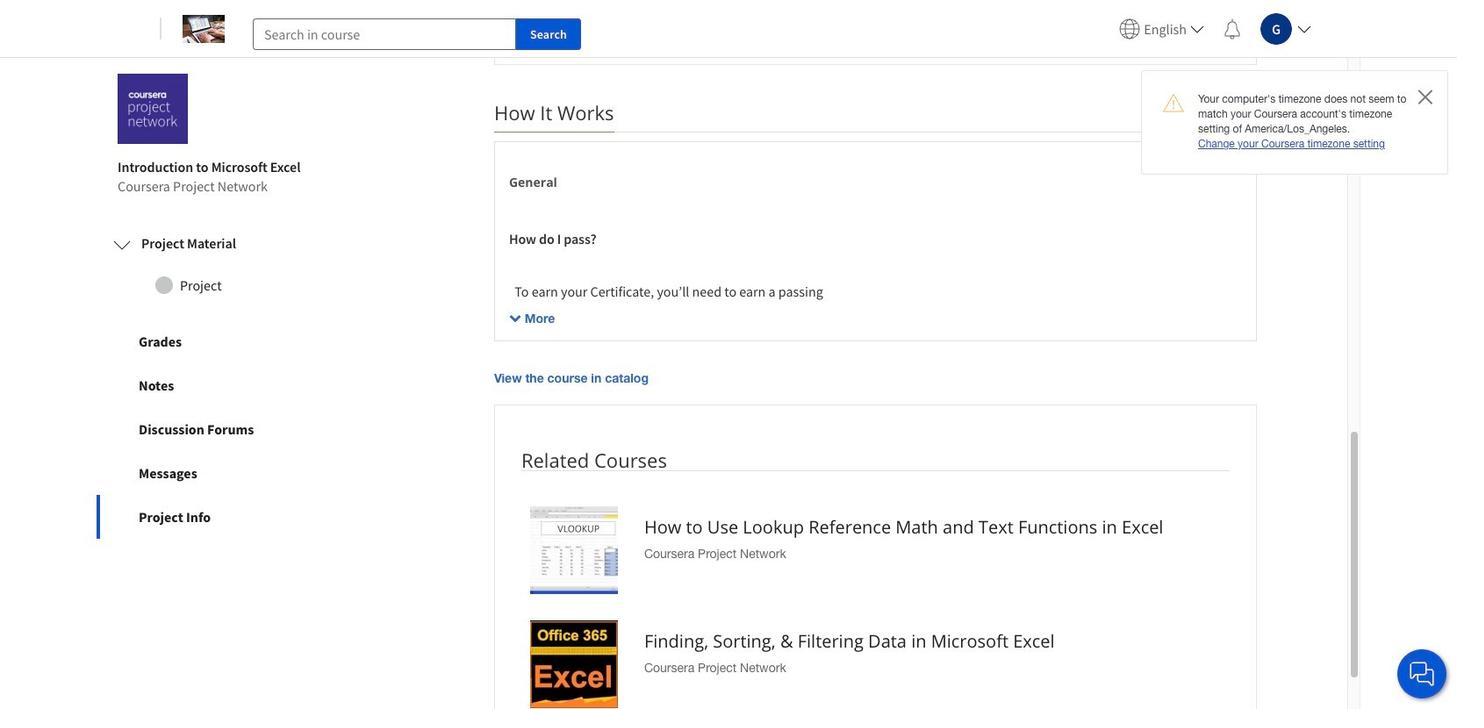 Task type: describe. For each thing, give the bounding box(es) containing it.
coursera project network image
[[118, 74, 188, 144]]

Search in course text field
[[253, 18, 516, 50]]

timezone mismatch warning modal dialog
[[1141, 70, 1448, 174]]

help center image
[[1411, 664, 1433, 685]]



Task type: locate. For each thing, give the bounding box(es) containing it.
name home page | coursera image
[[183, 14, 225, 43]]



Task type: vqa. For each thing, say whether or not it's contained in the screenshot.
Search in course text box
yes



